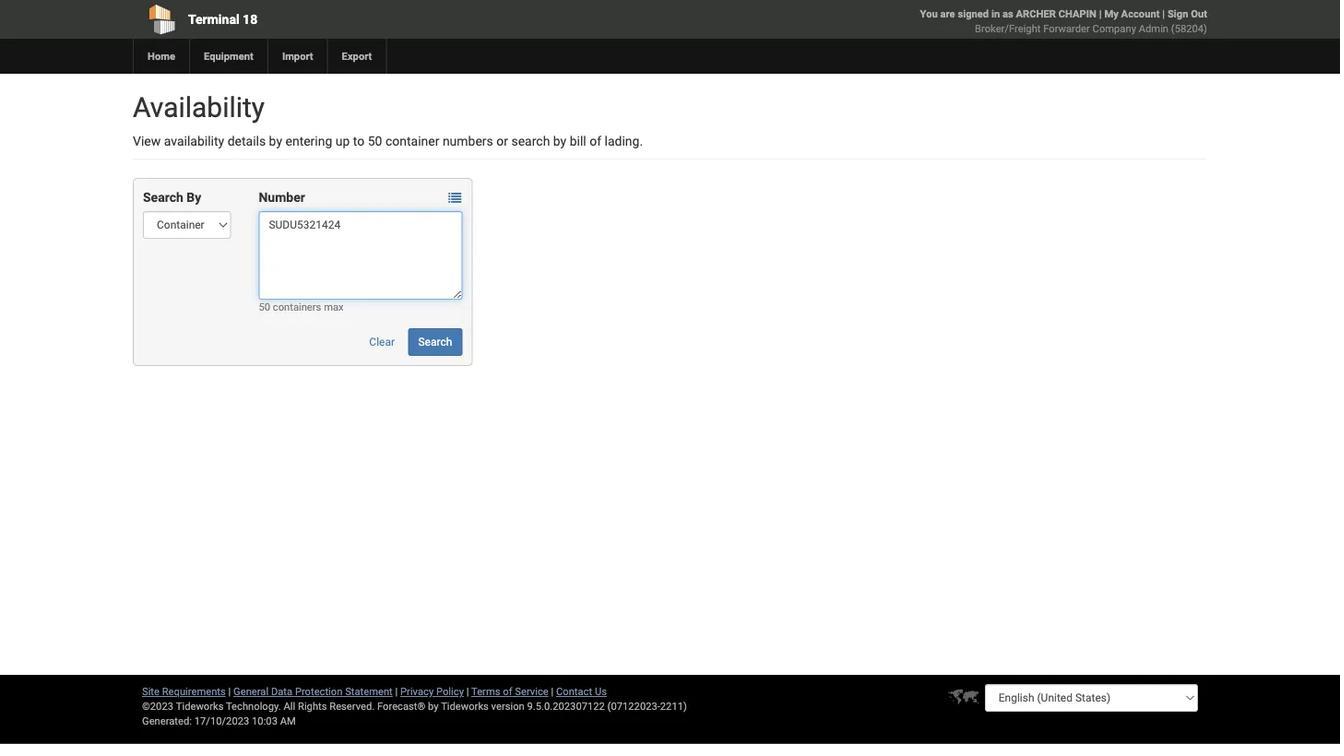 Task type: locate. For each thing, give the bounding box(es) containing it.
signed
[[958, 8, 989, 20]]

by down privacy policy link
[[428, 701, 439, 713]]

1 vertical spatial 50
[[259, 301, 270, 313]]

search left by
[[143, 190, 183, 205]]

as
[[1003, 8, 1014, 20]]

data
[[271, 686, 293, 698]]

search right clear button
[[418, 336, 452, 349]]

generated:
[[142, 715, 192, 727]]

containers
[[273, 301, 321, 313]]

or
[[497, 133, 508, 149]]

requirements
[[162, 686, 226, 698]]

50
[[368, 133, 382, 149], [259, 301, 270, 313]]

version
[[491, 701, 525, 713]]

technology.
[[226, 701, 281, 713]]

tideworks
[[441, 701, 489, 713]]

home link
[[133, 39, 189, 74]]

are
[[941, 8, 955, 20]]

clear button
[[359, 328, 405, 356]]

availability
[[133, 91, 265, 124]]

1 horizontal spatial by
[[428, 701, 439, 713]]

broker/freight
[[975, 23, 1041, 35]]

home
[[148, 50, 175, 62]]

search for search
[[418, 336, 452, 349]]

by left bill
[[553, 133, 567, 149]]

max
[[324, 301, 344, 313]]

17/10/2023
[[194, 715, 249, 727]]

container
[[386, 133, 440, 149]]

search
[[143, 190, 183, 205], [418, 336, 452, 349]]

(07122023-
[[608, 701, 660, 713]]

0 horizontal spatial search
[[143, 190, 183, 205]]

export link
[[327, 39, 386, 74]]

1 vertical spatial of
[[503, 686, 513, 698]]

forecast®
[[377, 701, 426, 713]]

protection
[[295, 686, 343, 698]]

50 left containers at left top
[[259, 301, 270, 313]]

search for search by
[[143, 190, 183, 205]]

import
[[282, 50, 313, 62]]

©2023 tideworks
[[142, 701, 224, 713]]

archer
[[1016, 8, 1056, 20]]

0 horizontal spatial 50
[[259, 301, 270, 313]]

50 right to
[[368, 133, 382, 149]]

details
[[228, 133, 266, 149]]

my account link
[[1105, 8, 1160, 20]]

| left 'general'
[[228, 686, 231, 698]]

1 horizontal spatial 50
[[368, 133, 382, 149]]

| up 9.5.0.202307122
[[551, 686, 554, 698]]

1 vertical spatial search
[[418, 336, 452, 349]]

0 vertical spatial search
[[143, 190, 183, 205]]

privacy
[[400, 686, 434, 698]]

up
[[336, 133, 350, 149]]

search inside button
[[418, 336, 452, 349]]

you
[[920, 8, 938, 20]]

export
[[342, 50, 372, 62]]

|
[[1099, 8, 1102, 20], [1163, 8, 1165, 20], [228, 686, 231, 698], [395, 686, 398, 698], [467, 686, 469, 698], [551, 686, 554, 698]]

10:03
[[252, 715, 278, 727]]

view
[[133, 133, 161, 149]]

of up version
[[503, 686, 513, 698]]

terms
[[471, 686, 500, 698]]

by
[[187, 190, 201, 205]]

to
[[353, 133, 365, 149]]

1 horizontal spatial search
[[418, 336, 452, 349]]

all
[[284, 701, 295, 713]]

1 horizontal spatial of
[[590, 133, 602, 149]]

by right details
[[269, 133, 282, 149]]

0 vertical spatial of
[[590, 133, 602, 149]]

view availability details by entering up to 50 container numbers or search by bill of lading.
[[133, 133, 643, 149]]

contact us link
[[556, 686, 607, 698]]

0 horizontal spatial of
[[503, 686, 513, 698]]

statement
[[345, 686, 393, 698]]

sign
[[1168, 8, 1189, 20]]

of
[[590, 133, 602, 149], [503, 686, 513, 698]]

in
[[992, 8, 1000, 20]]

| up tideworks
[[467, 686, 469, 698]]

equipment
[[204, 50, 254, 62]]

of inside site requirements | general data protection statement | privacy policy | terms of service | contact us ©2023 tideworks technology. all rights reserved. forecast® by tideworks version 9.5.0.202307122 (07122023-2211) generated: 17/10/2023 10:03 am
[[503, 686, 513, 698]]

terminal 18 link
[[133, 0, 565, 39]]

policy
[[436, 686, 464, 698]]

2211)
[[660, 701, 687, 713]]

terms of service link
[[471, 686, 549, 698]]

account
[[1121, 8, 1160, 20]]

0 horizontal spatial by
[[269, 133, 282, 149]]

by
[[269, 133, 282, 149], [553, 133, 567, 149], [428, 701, 439, 713]]

of right bill
[[590, 133, 602, 149]]

you are signed in as archer chapin | my account | sign out broker/freight forwarder company admin (58204)
[[920, 8, 1208, 35]]



Task type: describe. For each thing, give the bounding box(es) containing it.
rights
[[298, 701, 327, 713]]

chapin
[[1059, 8, 1097, 20]]

(58204)
[[1171, 23, 1208, 35]]

company
[[1093, 23, 1137, 35]]

numbers
[[443, 133, 493, 149]]

terminal
[[188, 12, 240, 27]]

general data protection statement link
[[233, 686, 393, 698]]

2 horizontal spatial by
[[553, 133, 567, 149]]

show list image
[[449, 191, 462, 204]]

bill
[[570, 133, 587, 149]]

reserved.
[[330, 701, 375, 713]]

lading.
[[605, 133, 643, 149]]

9.5.0.202307122
[[527, 701, 605, 713]]

out
[[1191, 8, 1208, 20]]

18
[[243, 12, 258, 27]]

site
[[142, 686, 160, 698]]

by inside site requirements | general data protection statement | privacy policy | terms of service | contact us ©2023 tideworks technology. all rights reserved. forecast® by tideworks version 9.5.0.202307122 (07122023-2211) generated: 17/10/2023 10:03 am
[[428, 701, 439, 713]]

sign out link
[[1168, 8, 1208, 20]]

us
[[595, 686, 607, 698]]

equipment link
[[189, 39, 267, 74]]

forwarder
[[1044, 23, 1090, 35]]

site requirements link
[[142, 686, 226, 698]]

search
[[512, 133, 550, 149]]

entering
[[286, 133, 332, 149]]

| up forecast®
[[395, 686, 398, 698]]

service
[[515, 686, 549, 698]]

0 vertical spatial 50
[[368, 133, 382, 149]]

my
[[1105, 8, 1119, 20]]

search button
[[408, 328, 463, 356]]

clear
[[369, 336, 395, 349]]

site requirements | general data protection statement | privacy policy | terms of service | contact us ©2023 tideworks technology. all rights reserved. forecast® by tideworks version 9.5.0.202307122 (07122023-2211) generated: 17/10/2023 10:03 am
[[142, 686, 687, 727]]

import link
[[267, 39, 327, 74]]

availability
[[164, 133, 224, 149]]

50 containers max
[[259, 301, 344, 313]]

general
[[233, 686, 269, 698]]

Number text field
[[259, 211, 462, 300]]

terminal 18
[[188, 12, 258, 27]]

| left my
[[1099, 8, 1102, 20]]

am
[[280, 715, 296, 727]]

contact
[[556, 686, 592, 698]]

number
[[259, 190, 305, 205]]

search by
[[143, 190, 201, 205]]

admin
[[1139, 23, 1169, 35]]

| left sign
[[1163, 8, 1165, 20]]

privacy policy link
[[400, 686, 464, 698]]



Task type: vqa. For each thing, say whether or not it's contained in the screenshot.
Contact Us link
yes



